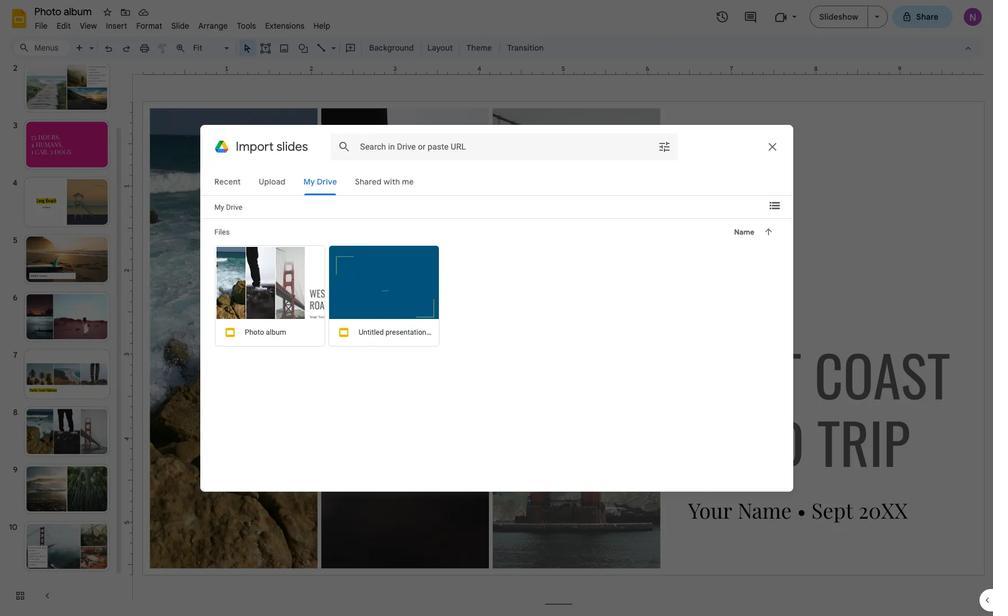 Task type: locate. For each thing, give the bounding box(es) containing it.
transition button
[[502, 39, 549, 56]]

background
[[369, 43, 414, 53]]

menu bar
[[30, 15, 335, 33]]

main toolbar
[[41, 0, 549, 497]]

transition
[[507, 43, 544, 53]]

application
[[0, 0, 993, 616]]

navigation
[[0, 0, 124, 616]]

application containing background
[[0, 0, 993, 616]]



Task type: vqa. For each thing, say whether or not it's contained in the screenshot.
the Select
no



Task type: describe. For each thing, give the bounding box(es) containing it.
share. private to only me. image
[[902, 12, 912, 22]]

Star checkbox
[[100, 5, 115, 20]]

background button
[[364, 39, 419, 56]]

theme
[[467, 43, 492, 53]]

theme button
[[461, 39, 497, 56]]

Rename text field
[[30, 5, 98, 18]]

Menus field
[[14, 40, 70, 56]]

menu bar banner
[[0, 0, 993, 616]]

menu bar inside the menu bar banner
[[30, 15, 335, 33]]



